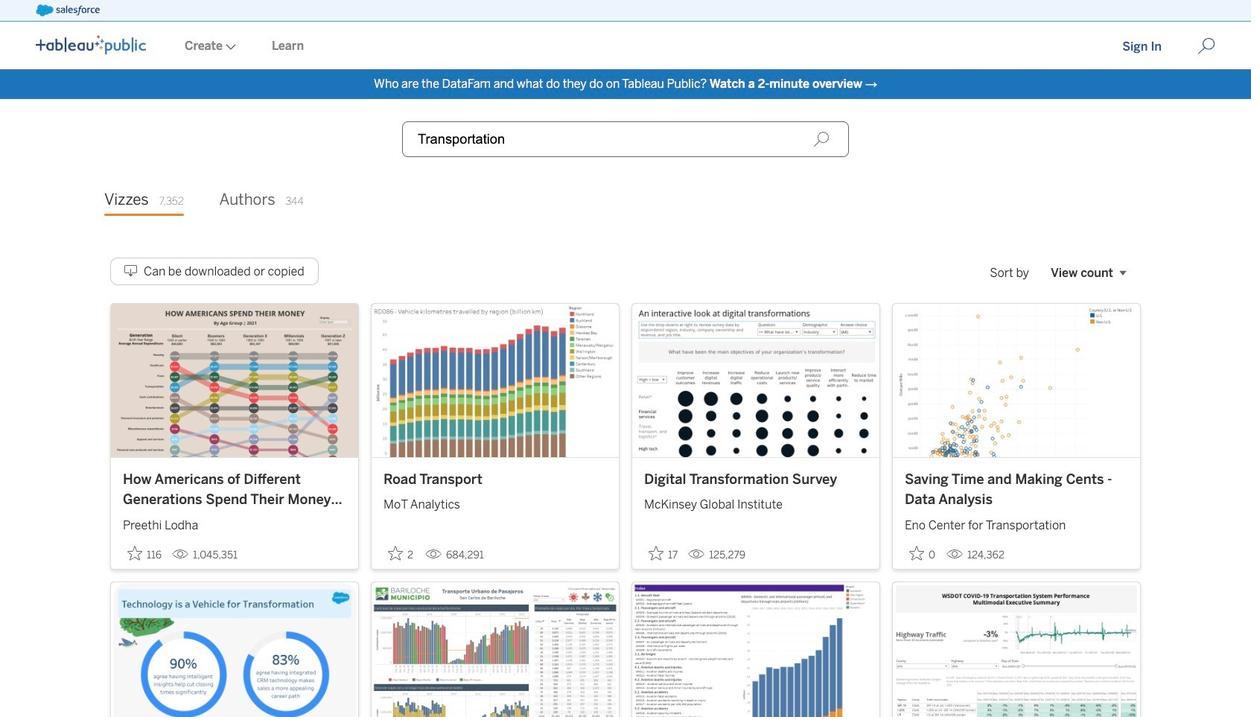 Task type: vqa. For each thing, say whether or not it's contained in the screenshot.
Workbook Thumbnail
yes



Task type: locate. For each thing, give the bounding box(es) containing it.
1 horizontal spatial add favorite image
[[649, 546, 664, 561]]

3 add favorite image from the left
[[909, 546, 924, 561]]

add favorite image for 2nd add favorite 'button' from the left
[[388, 546, 403, 561]]

2 add favorite image from the left
[[649, 546, 664, 561]]

search image
[[813, 131, 830, 147]]

go to search image
[[1180, 37, 1234, 55]]

create image
[[223, 44, 236, 50]]

1 add favorite image from the left
[[388, 546, 403, 561]]

add favorite image
[[388, 546, 403, 561], [649, 546, 664, 561], [909, 546, 924, 561]]

0 horizontal spatial add favorite image
[[388, 546, 403, 561]]

Add Favorite button
[[123, 541, 166, 566], [384, 541, 419, 566], [644, 541, 682, 566], [905, 541, 941, 566]]

workbook thumbnail image
[[111, 304, 358, 457], [372, 304, 619, 457], [632, 304, 880, 457], [893, 304, 1140, 457], [111, 582, 358, 717], [372, 582, 619, 717], [632, 582, 880, 717], [893, 582, 1140, 717]]

2 horizontal spatial add favorite image
[[909, 546, 924, 561]]

add favorite image for 3rd add favorite 'button' from the left
[[649, 546, 664, 561]]



Task type: describe. For each thing, give the bounding box(es) containing it.
1 add favorite button from the left
[[123, 541, 166, 566]]

salesforce logo image
[[36, 4, 100, 16]]

2 add favorite button from the left
[[384, 541, 419, 566]]

Search input field
[[402, 121, 849, 157]]

add favorite image
[[127, 546, 142, 561]]

add favorite image for 4th add favorite 'button' from left
[[909, 546, 924, 561]]

3 add favorite button from the left
[[644, 541, 682, 566]]

4 add favorite button from the left
[[905, 541, 941, 566]]

logo image
[[36, 35, 146, 54]]



